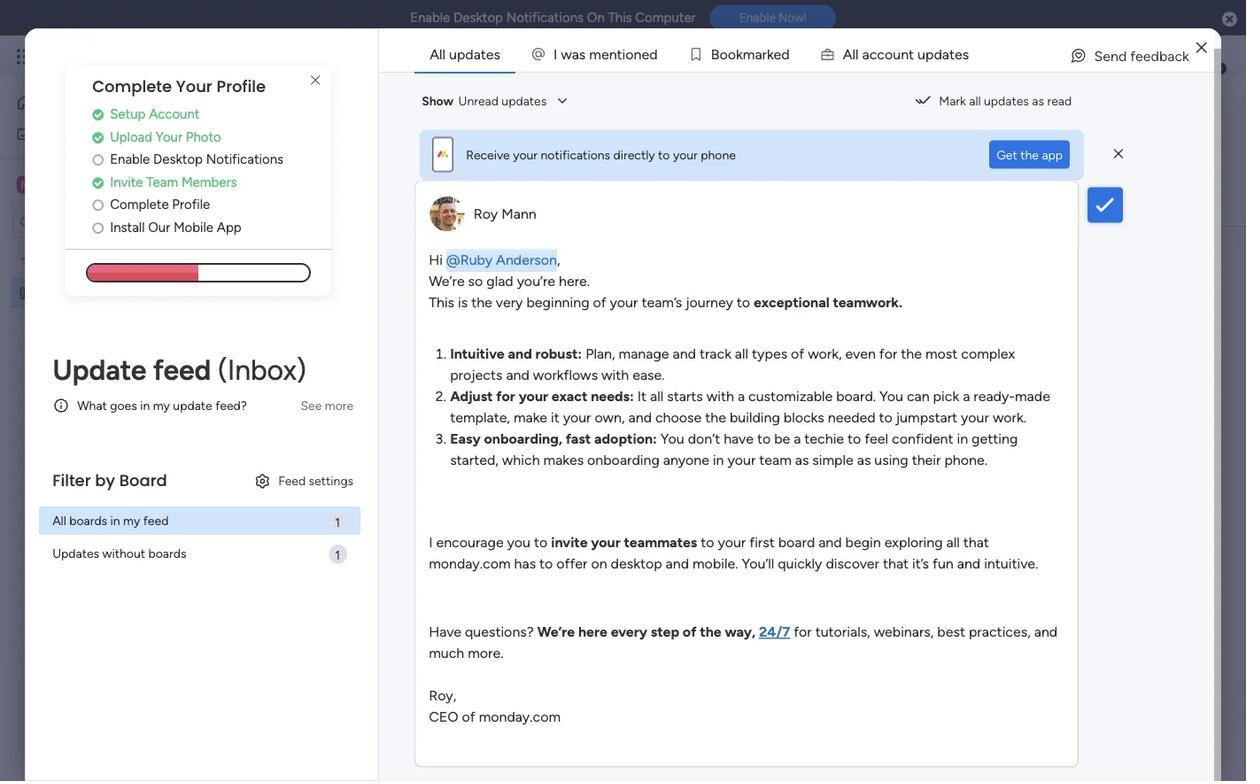 Task type: locate. For each thing, give the bounding box(es) containing it.
0 vertical spatial complete
[[92, 75, 172, 98]]

0 vertical spatial better
[[730, 383, 769, 400]]

to up "choose"
[[669, 383, 683, 400]]

all left or
[[735, 345, 748, 362]]

all up fun
[[946, 534, 960, 550]]

for inside plan, manage and track all types of work, even for the most complex projects and workflows with ease.
[[879, 345, 897, 362]]

all inside button
[[969, 93, 981, 108]]

notifications down upload your photo link
[[206, 151, 283, 167]]

all up show
[[430, 45, 445, 62]]

1 horizontal spatial this
[[608, 10, 632, 26]]

programming
[[727, 401, 811, 417]]

list box containing first board
[[0, 244, 226, 547]]

this left the is
[[429, 294, 454, 310]]

select product image
[[16, 48, 34, 66]]

1 horizontal spatial that
[[926, 312, 951, 329]]

bring
[[606, 401, 639, 417]]

blocks
[[784, 409, 824, 426]]

form button
[[338, 135, 393, 163]]

1 n from the left
[[609, 45, 617, 62]]

i encourage you to invite your teammates
[[429, 534, 697, 550]]

0 vertical spatial form
[[1124, 188, 1150, 203]]

of up participating
[[593, 294, 606, 310]]

1 horizontal spatial work
[[143, 46, 175, 66]]

check circle image
[[92, 108, 104, 121], [92, 130, 104, 144]]

as
[[1032, 93, 1044, 108], [795, 451, 809, 468], [857, 451, 871, 468]]

enable inside button
[[739, 10, 776, 25]]

form down participating
[[613, 330, 643, 346]]

1 vertical spatial 1
[[335, 547, 340, 562]]

0 horizontal spatial this
[[429, 294, 454, 310]]

dapulse close image
[[1222, 10, 1237, 28]]

board inside list box
[[69, 256, 101, 271]]

well- down first board
[[100, 286, 127, 301]]

and right fun
[[957, 555, 981, 572]]

2 o from the left
[[720, 45, 728, 62]]

0 horizontal spatial work
[[59, 126, 86, 141]]

1 horizontal spatial you
[[879, 387, 903, 404]]

m left r
[[743, 45, 755, 62]]

and up discover
[[818, 534, 842, 550]]

main
[[41, 176, 72, 193]]

1 vertical spatial you
[[661, 430, 684, 447]]

1 vertical spatial work
[[59, 126, 86, 141]]

updates
[[52, 546, 99, 561]]

using down feel
[[874, 451, 908, 468]]

as right team
[[795, 451, 809, 468]]

0 horizontal spatial that
[[883, 555, 909, 572]]

needs:
[[591, 387, 634, 404]]

we're
[[429, 272, 465, 289], [537, 623, 575, 640]]

circle o image up search in workspace field
[[92, 198, 104, 211]]

that up intuitive.
[[963, 534, 989, 550]]

updates for show
[[502, 93, 547, 108]]

filter by board
[[52, 469, 167, 492]]

0 horizontal spatial as
[[795, 451, 809, 468]]

teammates
[[624, 534, 697, 550]]

and down "result,"
[[580, 401, 603, 417]]

webinars,
[[874, 623, 934, 640]]

workspace selection element
[[17, 174, 148, 197]]

it's
[[912, 555, 929, 572]]

by right powered on the top of page
[[415, 188, 430, 204]]

see inside see more button
[[301, 398, 322, 413]]

ruby anderson image
[[1196, 43, 1225, 71]]

result,
[[570, 383, 608, 400]]

feed
[[278, 473, 306, 488]]

all right mark
[[969, 93, 981, 108]]

help image
[[1134, 48, 1152, 66]]

my for update
[[153, 398, 170, 413]]

of inside "roy, ceo of monday.com"
[[462, 708, 475, 725]]

enable for enable now!
[[739, 10, 776, 25]]

1 horizontal spatial k
[[767, 45, 774, 62]]

1 horizontal spatial first
[[749, 534, 775, 550]]

feed settings button
[[246, 467, 361, 495]]

monday.com down 'more.' on the left bottom of the page
[[479, 708, 561, 725]]

0 horizontal spatial on
[[591, 555, 607, 572]]

Employee well-being survey field
[[265, 95, 574, 124]]

hope
[[634, 383, 666, 400]]

1 vertical spatial with
[[706, 387, 734, 404]]

for down beginning
[[566, 312, 584, 329]]

the inside hi @ruby anderson , we're so glad you're here. this is the very beginning of your team's journey to exceptional teamwork.
[[471, 294, 492, 310]]

check circle image for upload
[[92, 130, 104, 144]]

circle o image for complete
[[92, 198, 104, 211]]

0 vertical spatial circle o image
[[92, 153, 104, 166]]

0 horizontal spatial form
[[613, 330, 643, 346]]

thank
[[499, 312, 536, 329]]

0 vertical spatial using
[[646, 330, 680, 346]]

all
[[430, 45, 445, 62], [52, 513, 66, 528]]

for right 24/7
[[794, 623, 812, 640]]

on right pulse
[[809, 383, 825, 400]]

by right filter
[[95, 469, 115, 492]]

dapulse x slim image down see plans
[[305, 70, 326, 91]]

1 vertical spatial using
[[874, 451, 908, 468]]

plan,
[[586, 345, 615, 362]]

have up relevant
[[686, 383, 716, 400]]

0 vertical spatial board
[[69, 256, 101, 271]]

check circle image inside upload your photo link
[[92, 130, 104, 144]]

2 horizontal spatial d
[[934, 45, 942, 62]]

you inside you don't have to be a techie to feel confident in getting started, which makes onboarding anyone in your team as simple as using their phone.
[[661, 430, 684, 447]]

mark all updates as read button
[[907, 86, 1079, 115]]

that up 'most'
[[926, 312, 951, 329]]

best
[[937, 623, 965, 640]]

0 horizontal spatial t
[[617, 45, 622, 62]]

a inside with these result, we hope to have a better pulse on wellness at our organization and bring your relevant programming to better support you.
[[719, 383, 727, 400]]

complete your profile
[[92, 75, 266, 98]]

d right r
[[781, 45, 790, 62]]

your
[[513, 147, 538, 162], [673, 147, 698, 162], [610, 294, 638, 310], [684, 330, 711, 346], [519, 387, 548, 404], [642, 401, 670, 417], [563, 409, 591, 426], [961, 409, 989, 426], [662, 415, 694, 435], [728, 451, 756, 468], [591, 534, 621, 550], [718, 534, 746, 550]]

0 horizontal spatial my
[[123, 513, 140, 528]]

desktop inside enable desktop notifications "link"
[[153, 151, 203, 167]]

0 horizontal spatial n
[[609, 45, 617, 62]]

1 horizontal spatial being
[[433, 95, 494, 124]]

invite team members link
[[92, 172, 331, 192]]

monday.com
[[429, 555, 511, 572], [479, 708, 561, 725]]

see left plans
[[310, 49, 331, 64]]

0 vertical spatial with
[[601, 366, 629, 383]]

discover
[[826, 555, 879, 572]]

updates inside tab list
[[449, 45, 500, 62]]

13. How would you rate your overall well-being? field
[[498, 448, 972, 483]]

e left i
[[601, 45, 609, 62]]

dapulse x slim image
[[305, 70, 326, 91], [1114, 145, 1123, 161]]

desktop
[[611, 555, 662, 572]]

2 1 from the top
[[335, 547, 340, 562]]

can inside thank you for participating in this employee wellbeing survey! know that you can fill out for the form using your name or simply write 'anonymous' for the first question if you prefer.
[[499, 330, 521, 346]]

you inside it all starts with a customizable board. you can pick a ready-made template, make it your own, and choose the building blocks needed to jumpstart your work.
[[879, 387, 903, 404]]

l
[[852, 45, 856, 62], [856, 45, 859, 62]]

using up prefer.
[[646, 330, 680, 346]]

1 horizontal spatial notifications
[[506, 10, 584, 26]]

1 vertical spatial desktop
[[153, 151, 203, 167]]

your inside with these result, we hope to have a better pulse on wellness at our organization and bring your relevant programming to better support you.
[[642, 401, 670, 417]]

work up complete your profile
[[143, 46, 175, 66]]

roy
[[474, 205, 498, 222]]

0 vertical spatial my
[[153, 398, 170, 413]]

in up the updates without boards
[[110, 513, 120, 528]]

using
[[646, 330, 680, 346], [874, 451, 908, 468]]

0 horizontal spatial by
[[95, 469, 115, 492]]

k
[[736, 45, 743, 62], [767, 45, 774, 62]]

this inside hi @ruby anderson , we're so glad you're here. this is the very beginning of your team's journey to exceptional teamwork.
[[429, 294, 454, 310]]

workforms logo image
[[437, 182, 537, 210]]

show unread updates
[[422, 93, 547, 108]]

on right the offer
[[591, 555, 607, 572]]

0 vertical spatial i
[[554, 45, 557, 62]]

o right w
[[626, 45, 634, 62]]

notifications image
[[935, 48, 953, 66]]

my left update
[[153, 398, 170, 413]]

name
[[715, 330, 749, 346]]

i for i encourage you to invite your teammates
[[429, 534, 433, 550]]

see inside "see plans" button
[[310, 49, 331, 64]]

1 vertical spatial survey
[[161, 286, 197, 301]]

1 c from the left
[[869, 45, 877, 62]]

1 horizontal spatial profile
[[216, 75, 266, 98]]

0 horizontal spatial i
[[429, 534, 433, 550]]

0 horizontal spatial using
[[646, 330, 680, 346]]

0 vertical spatial you
[[879, 387, 903, 404]]

0 vertical spatial desktop
[[453, 10, 503, 26]]

1 circle o image from the top
[[92, 153, 104, 166]]

enable up all updates
[[410, 10, 450, 26]]

way,
[[725, 623, 756, 640]]

with up needs:
[[601, 366, 629, 383]]

0 horizontal spatial you
[[661, 430, 684, 447]]

to inside 14. anything you want to add? group
[[657, 517, 671, 537]]

2 horizontal spatial enable
[[739, 10, 776, 25]]

work
[[143, 46, 175, 66], [59, 126, 86, 141]]

and inside it all starts with a customizable board. you can pick a ready-made template, make it your own, and choose the building blocks needed to jumpstart your work.
[[628, 409, 652, 426]]

being
[[433, 95, 494, 124], [127, 286, 158, 301]]

first
[[42, 256, 66, 271]]

get the app
[[997, 147, 1063, 162]]

desktop up all updates link
[[453, 10, 503, 26]]

how would you rate your overall well-being? element
[[498, 415, 835, 435]]

0 horizontal spatial u
[[893, 45, 901, 62]]

2 horizontal spatial t
[[949, 45, 955, 62]]

monday.com inside to your first board and begin exploring all that monday.com has to offer on desktop and mobile. you'll quickly discover that it's fun and intuitive.
[[429, 555, 511, 572]]

enable left now! on the top of the page
[[739, 10, 776, 25]]

even
[[845, 345, 876, 362]]

1 vertical spatial complete
[[110, 196, 169, 212]]

2 d from the left
[[781, 45, 790, 62]]

boards
[[69, 513, 107, 528], [148, 546, 186, 561]]

better down wellness
[[831, 401, 870, 417]]

2 vertical spatial well-
[[750, 415, 786, 435]]

see
[[310, 49, 331, 64], [301, 398, 322, 413]]

2 u from the left
[[918, 45, 926, 62]]

2 check circle image from the top
[[92, 130, 104, 144]]

have questions? we're here every step of the way, 24/7
[[429, 623, 790, 640]]

2 vertical spatial that
[[883, 555, 909, 572]]

work inside button
[[59, 126, 86, 141]]

complete up install
[[110, 196, 169, 212]]

your inside to your first board and begin exploring all that monday.com has to offer on desktop and mobile. you'll quickly discover that it's fun and intuitive.
[[718, 534, 746, 550]]

you
[[879, 387, 903, 404], [661, 430, 684, 447]]

better up programming
[[730, 383, 769, 400]]

the right 'get'
[[1020, 147, 1039, 162]]

1 vertical spatial first
[[749, 534, 775, 550]]

to right want
[[657, 517, 671, 537]]

t left p
[[909, 45, 914, 62]]

tab list containing all updates
[[415, 36, 1214, 71]]

we're inside hi @ruby anderson , we're so glad you're here. this is the very beginning of your team's journey to exceptional teamwork.
[[429, 272, 465, 289]]

mark
[[939, 93, 966, 108]]

1 horizontal spatial survey
[[500, 95, 570, 124]]

we're down hi
[[429, 272, 465, 289]]

d
[[649, 45, 658, 62], [781, 45, 790, 62], [934, 45, 942, 62]]

0 horizontal spatial survey
[[161, 286, 197, 301]]

1 vertical spatial your
[[156, 129, 182, 145]]

check circle image left setup
[[92, 108, 104, 121]]

0 horizontal spatial board
[[69, 256, 101, 271]]

i left encourage
[[429, 534, 433, 550]]

1 vertical spatial profile
[[172, 196, 210, 212]]

1 horizontal spatial form
[[1124, 188, 1150, 203]]

employee well-being survey down first board
[[42, 286, 197, 301]]

0 vertical spatial notifications
[[506, 10, 584, 26]]

2 circle o image from the top
[[92, 198, 104, 211]]

form left link
[[1124, 188, 1150, 203]]

notifications
[[541, 147, 610, 162]]

1 u from the left
[[893, 45, 901, 62]]

form inside thank you for participating in this employee wellbeing survey! know that you can fill out for the form using your name or simply write 'anonymous' for the first question if you prefer.
[[613, 330, 643, 346]]

1 1 from the top
[[335, 514, 340, 529]]

form
[[352, 141, 380, 156]]

onboarding,
[[484, 430, 562, 447]]

you right board.
[[879, 387, 903, 404]]

see plans
[[310, 49, 363, 64]]

0 horizontal spatial employee
[[42, 286, 97, 301]]

notifications up w
[[506, 10, 584, 26]]

@ruby
[[446, 251, 493, 268]]

0 horizontal spatial first
[[499, 347, 523, 364]]

o left r
[[720, 45, 728, 62]]

1 horizontal spatial all
[[430, 45, 445, 62]]

can up 'jumpstart' at the right of the page
[[907, 387, 930, 404]]

can
[[499, 330, 521, 346], [907, 387, 930, 404]]

2 m from the left
[[743, 45, 755, 62]]

notifications for enable desktop notifications on this computer
[[506, 10, 584, 26]]

autopilot image
[[1064, 137, 1079, 159]]

0 horizontal spatial can
[[499, 330, 521, 346]]

0 horizontal spatial d
[[649, 45, 658, 62]]

1 for all boards in my feed
[[335, 514, 340, 529]]

work for monday
[[143, 46, 175, 66]]

more.
[[468, 644, 504, 661]]

24/7
[[759, 623, 790, 640]]

0 vertical spatial all
[[430, 45, 445, 62]]

0 vertical spatial your
[[176, 75, 212, 98]]

the inside plan, manage and track all types of work, even for the most complex projects and workflows with ease.
[[901, 345, 922, 362]]

survey down install our mobile app
[[161, 286, 197, 301]]

made
[[1015, 387, 1050, 404]]

profile
[[216, 75, 266, 98], [172, 196, 210, 212]]

send feedback button
[[1062, 41, 1196, 70]]

1 m from the left
[[589, 45, 601, 62]]

updates for mark
[[984, 93, 1029, 108]]

dapulse x slim image up 'copy form link' button
[[1114, 145, 1123, 161]]

updates right "unread"
[[502, 93, 547, 108]]

well-
[[379, 95, 433, 124], [100, 286, 127, 301], [750, 415, 786, 435]]

enable for enable desktop notifications
[[110, 151, 150, 167]]

0 horizontal spatial employee well-being survey
[[42, 286, 197, 301]]

fast
[[566, 430, 591, 447]]

is
[[458, 294, 468, 310]]

0 vertical spatial first
[[499, 347, 523, 364]]

o left p
[[885, 45, 893, 62]]

d right i
[[649, 45, 658, 62]]

1
[[335, 514, 340, 529], [335, 547, 340, 562]]

that left it's
[[883, 555, 909, 572]]

i left w
[[554, 45, 557, 62]]

1 vertical spatial form
[[613, 330, 643, 346]]

1 horizontal spatial dapulse x slim image
[[1114, 145, 1123, 161]]

this right on
[[608, 10, 632, 26]]

13. how would you rate your overall well-being? group
[[498, 402, 972, 505]]

1 check circle image from the top
[[92, 108, 104, 121]]

jumpstart
[[896, 409, 957, 426]]

boards right without
[[148, 546, 186, 561]]

enable inside "link"
[[110, 151, 150, 167]]

with these result, we hope to have a better pulse on wellness at our organization and bring your relevant programming to better support you.
[[499, 383, 952, 417]]

circle o image
[[92, 153, 104, 166], [92, 198, 104, 211]]

i inside tab list
[[554, 45, 557, 62]]

2 s from the left
[[962, 45, 969, 62]]

0 horizontal spatial notifications
[[206, 151, 283, 167]]

own,
[[595, 409, 625, 426]]

desktop up invite team members
[[153, 151, 203, 167]]

search everything image
[[1096, 48, 1113, 66]]

n
[[609, 45, 617, 62], [634, 45, 642, 62], [901, 45, 909, 62]]

first board
[[42, 256, 101, 271]]

see for see more
[[301, 398, 322, 413]]

tutorials,
[[815, 623, 870, 640]]

1 d from the left
[[649, 45, 658, 62]]

to inside hi @ruby anderson , we're so glad you're here. this is the very beginning of your team's journey to exceptional teamwork.
[[737, 294, 750, 310]]

circle o image inside enable desktop notifications "link"
[[92, 153, 104, 166]]

0 vertical spatial monday.com
[[429, 555, 511, 572]]

would
[[553, 415, 596, 435]]

check circle image
[[92, 176, 104, 189]]

1 horizontal spatial better
[[831, 401, 870, 417]]

for up if
[[567, 330, 585, 346]]

1 horizontal spatial can
[[907, 387, 930, 404]]

setup account
[[110, 106, 200, 122]]

1 horizontal spatial using
[[874, 451, 908, 468]]

n left i
[[609, 45, 617, 62]]

0 vertical spatial can
[[499, 330, 521, 346]]

2 t from the left
[[909, 45, 914, 62]]

of left the work,
[[791, 345, 804, 362]]

exceptional
[[754, 294, 830, 310]]

0 vertical spatial by
[[415, 188, 430, 204]]

receive your notifications directly to your phone
[[466, 147, 736, 162]]

m
[[20, 177, 31, 192]]

see left more
[[301, 398, 322, 413]]

2 horizontal spatial as
[[1032, 93, 1044, 108]]

1 vertical spatial well-
[[100, 286, 127, 301]]

circle o image
[[92, 221, 104, 234]]

l right the 'a'
[[856, 45, 859, 62]]

1 horizontal spatial we're
[[537, 623, 575, 640]]

2 horizontal spatial updates
[[984, 93, 1029, 108]]

management
[[179, 46, 275, 66]]

you up complex
[[955, 312, 978, 329]]

feel
[[865, 430, 888, 447]]

you're
[[517, 272, 555, 289]]

1 vertical spatial employee well-being survey
[[42, 286, 197, 301]]

for inside the for tutorials, webinars, best practices, and much more.
[[794, 623, 812, 640]]

0 horizontal spatial m
[[589, 45, 601, 62]]

b o o k m a r k e d
[[711, 45, 790, 62]]

my up without
[[123, 513, 140, 528]]

with up overall
[[706, 387, 734, 404]]

0 vertical spatial see
[[310, 49, 331, 64]]

2 horizontal spatial employee
[[499, 270, 639, 310]]

1 horizontal spatial d
[[781, 45, 790, 62]]

check circle image inside setup account link
[[92, 108, 104, 121]]

support
[[874, 401, 923, 417]]

n right i
[[634, 45, 642, 62]]

0 horizontal spatial enable
[[110, 151, 150, 167]]

option
[[0, 247, 226, 251]]

see for see plans
[[310, 49, 331, 64]]

to up feel
[[879, 409, 893, 426]]

all for all boards in my feed
[[52, 513, 66, 528]]

board up all boards in my feed
[[119, 469, 167, 492]]

on inside to your first board and begin exploring all that monday.com has to offer on desktop and mobile. you'll quickly discover that it's fun and intuitive.
[[591, 555, 607, 572]]

fun
[[933, 555, 954, 572]]

3 d from the left
[[934, 45, 942, 62]]

profile down management
[[216, 75, 266, 98]]

monday work management
[[79, 46, 275, 66]]

first inside to your first board and begin exploring all that monday.com has to offer on desktop and mobile. you'll quickly discover that it's fun and intuitive.
[[749, 534, 775, 550]]

0 horizontal spatial with
[[601, 366, 629, 383]]

1 vertical spatial i
[[429, 534, 433, 550]]

workspace image
[[17, 175, 35, 194]]

0 horizontal spatial being
[[127, 286, 158, 301]]

upload
[[110, 129, 152, 145]]

updates inside button
[[984, 93, 1029, 108]]

circle o image inside complete profile link
[[92, 198, 104, 211]]

it all starts with a customizable board. you can pick a ready-made template, make it your own, and choose the building blocks needed to jumpstart your work.
[[450, 387, 1050, 426]]

in down don't
[[713, 451, 724, 468]]

3 o from the left
[[728, 45, 736, 62]]

1 vertical spatial being
[[127, 286, 158, 301]]

0 horizontal spatial profile
[[172, 196, 210, 212]]

0 vertical spatial boards
[[69, 513, 107, 528]]

list box
[[0, 244, 226, 547]]

complete up setup
[[92, 75, 172, 98]]

tab list
[[415, 36, 1214, 71]]

employee down "see plans" button
[[269, 95, 374, 124]]

a up relevant
[[719, 383, 727, 400]]

wellbeing
[[647, 270, 789, 310]]

with
[[601, 366, 629, 383], [706, 387, 734, 404]]

your for profile
[[176, 75, 212, 98]]

with inside plan, manage and track all types of work, even for the most complex projects and workflows with ease.
[[601, 366, 629, 383]]

first inside thank you for participating in this employee wellbeing survey! know that you can fill out for the form using your name or simply write 'anonymous' for the first question if you prefer.
[[499, 347, 523, 364]]

notifications for enable desktop notifications
[[206, 151, 283, 167]]

e right notifications image
[[955, 45, 962, 62]]

t right w
[[617, 45, 622, 62]]

and inside with these result, we hope to have a better pulse on wellness at our organization and bring your relevant programming to better support you.
[[580, 401, 603, 417]]

your up setup account link
[[176, 75, 212, 98]]

complete inside complete profile link
[[110, 196, 169, 212]]

setup
[[110, 106, 146, 122]]

notifications inside "link"
[[206, 151, 283, 167]]



Task type: describe. For each thing, give the bounding box(es) containing it.
it
[[551, 409, 559, 426]]

Search in workspace field
[[37, 213, 148, 233]]

a down enable now! button
[[755, 45, 762, 62]]

mark all updates as read
[[939, 93, 1072, 108]]

and left track
[[673, 345, 696, 362]]

updates without boards
[[52, 546, 186, 561]]

you'll
[[742, 555, 774, 572]]

participating
[[587, 312, 666, 329]]

the left way,
[[700, 623, 721, 640]]

my for feed
[[123, 513, 140, 528]]

2 c from the left
[[877, 45, 885, 62]]

so
[[468, 272, 483, 289]]

1 horizontal spatial as
[[857, 451, 871, 468]]

0 horizontal spatial dapulse x slim image
[[305, 70, 326, 91]]

and down intuitive and robust:
[[506, 366, 529, 383]]

exploring
[[884, 534, 943, 550]]

mann
[[502, 205, 537, 222]]

to right has
[[539, 555, 553, 572]]

simply
[[769, 330, 809, 346]]

your inside thank you for participating in this employee wellbeing survey! know that you can fill out for the form using your name or simply write 'anonymous' for the first question if you prefer.
[[684, 330, 711, 346]]

practices,
[[969, 623, 1031, 640]]

enable for enable desktop notifications on this computer
[[410, 10, 450, 26]]

types
[[752, 345, 787, 362]]

1 s from the left
[[579, 45, 586, 62]]

question
[[527, 347, 581, 364]]

your inside you don't have to be a techie to feel confident in getting started, which makes onboarding anyone in your team as simple as using their phone.
[[728, 451, 756, 468]]

link
[[1153, 188, 1172, 203]]

you up has
[[507, 534, 531, 550]]

easy onboarding, fast adoption:
[[450, 430, 657, 447]]

m for e
[[589, 45, 601, 62]]

desktop for enable desktop notifications
[[153, 151, 203, 167]]

team's
[[642, 294, 682, 310]]

in up "phone."
[[957, 430, 968, 447]]

in inside thank you for participating in this employee wellbeing survey! know that you can fill out for the form using your name or simply write 'anonymous' for the first question if you prefer.
[[670, 312, 681, 329]]

m for a
[[743, 45, 755, 62]]

your inside hi @ruby anderson , we're so glad you're here. this is the very beginning of your team's journey to exceptional teamwork.
[[610, 294, 638, 310]]

0 horizontal spatial better
[[730, 383, 769, 400]]

intuitive
[[450, 345, 505, 362]]

have inside you don't have to be a techie to feel confident in getting started, which makes onboarding anyone in your team as simple as using their phone.
[[724, 430, 754, 447]]

public board image
[[19, 285, 35, 302]]

d for a l l a c c o u n t u p d a t e s
[[934, 45, 942, 62]]

your inside group
[[662, 415, 694, 435]]

for tutorials, webinars, best practices, and much more.
[[429, 623, 1058, 661]]

with inside it all starts with a customizable board. you can pick a ready-made template, make it your own, and choose the building blocks needed to jumpstart your work.
[[706, 387, 734, 404]]

plans
[[334, 49, 363, 64]]

form form
[[235, 226, 1244, 781]]

a up building
[[738, 387, 745, 404]]

the up if
[[589, 330, 609, 346]]

you up the out
[[539, 312, 562, 329]]

confident
[[892, 430, 953, 447]]

the up pick
[[953, 330, 974, 346]]

easy
[[450, 430, 481, 447]]

work.
[[993, 409, 1026, 426]]

complete for complete profile
[[110, 196, 169, 212]]

1 image
[[987, 36, 1003, 56]]

3 e from the left
[[774, 45, 781, 62]]

for left complex
[[932, 330, 949, 346]]

simple
[[812, 451, 854, 468]]

copy form link
[[1091, 188, 1172, 203]]

1 horizontal spatial employee
[[269, 95, 374, 124]]

0 vertical spatial this
[[608, 10, 632, 26]]

1 vertical spatial feed
[[143, 513, 169, 528]]

of right the step
[[683, 623, 696, 640]]

know
[[887, 312, 922, 329]]

overall
[[698, 415, 747, 435]]

that inside thank you for participating in this employee wellbeing survey! know that you can fill out for the form using your name or simply write 'anonymous' for the first question if you prefer.
[[926, 312, 951, 329]]

on
[[587, 10, 605, 26]]

a down enable desktop notifications on this computer
[[572, 45, 579, 62]]

to up has
[[534, 534, 548, 550]]

choose
[[655, 409, 702, 426]]

a right the 'a'
[[862, 45, 869, 62]]

the inside it all starts with a customizable board. you can pick a ready-made template, make it your own, and choose the building blocks needed to jumpstart your work.
[[705, 409, 726, 426]]

all inside it all starts with a customizable board. you can pick a ready-made template, make it your own, and choose the building blocks needed to jumpstart your work.
[[650, 387, 664, 404]]

rate
[[630, 415, 659, 435]]

0 vertical spatial being
[[433, 95, 494, 124]]

4 e from the left
[[955, 45, 962, 62]]

teamwork.
[[833, 294, 902, 310]]

as inside button
[[1032, 93, 1044, 108]]

upload your photo
[[110, 129, 221, 145]]

1 vertical spatial that
[[963, 534, 989, 550]]

w
[[561, 45, 572, 62]]

complex
[[961, 345, 1015, 362]]

you left want
[[587, 517, 613, 537]]

4 o from the left
[[885, 45, 893, 62]]

to up 'mobile.'
[[701, 534, 714, 550]]

to up techie
[[814, 401, 828, 417]]

a right pick
[[963, 387, 970, 404]]

write
[[813, 330, 844, 346]]

a l l a c c o u n t u p d a t e s
[[843, 45, 969, 62]]

close image
[[1196, 41, 1207, 54]]

step
[[651, 623, 679, 640]]

d for i w a s m e n t i o n e d
[[649, 45, 658, 62]]

can inside it all starts with a customizable board. you can pick a ready-made template, make it your own, and choose the building blocks needed to jumpstart your work.
[[907, 387, 930, 404]]

install our mobile app
[[110, 219, 241, 235]]

team
[[146, 174, 178, 190]]

in right goes
[[140, 398, 150, 413]]

here
[[578, 623, 607, 640]]

by for powered
[[415, 188, 430, 204]]

1 horizontal spatial board
[[119, 469, 167, 492]]

employee inside form form
[[499, 270, 639, 310]]

to left be
[[757, 430, 771, 447]]

circle o image for enable
[[92, 153, 104, 166]]

form inside 'copy form link' button
[[1124, 188, 1150, 203]]

manage
[[619, 345, 669, 362]]

see more button
[[293, 391, 361, 420]]

1 horizontal spatial boards
[[148, 546, 186, 561]]

by for filter
[[95, 469, 115, 492]]

complete for complete your profile
[[92, 75, 172, 98]]

questions?
[[465, 623, 534, 640]]

all for all updates
[[430, 45, 445, 62]]

send feedback
[[1094, 47, 1189, 64]]

0 vertical spatial employee well-being survey
[[269, 95, 570, 124]]

and down thank
[[508, 345, 532, 362]]

0 vertical spatial feed
[[153, 353, 211, 387]]

0 vertical spatial survey
[[500, 95, 570, 124]]

starts
[[667, 387, 703, 404]]

a inside you don't have to be a techie to feel confident in getting started, which makes onboarding anyone in your team as simple as using their phone.
[[794, 430, 801, 447]]

of inside plan, manage and track all types of work, even for the most complex projects and workflows with ease.
[[791, 345, 804, 362]]

have
[[429, 623, 461, 640]]

my work
[[39, 126, 86, 141]]

2 l from the left
[[856, 45, 859, 62]]

to your first board and begin exploring all that monday.com has to offer on desktop and mobile. you'll quickly discover that it's fun and intuitive.
[[429, 534, 1038, 572]]

1 e from the left
[[601, 45, 609, 62]]

it
[[637, 387, 647, 404]]

without
[[102, 546, 145, 561]]

1 l from the left
[[852, 45, 856, 62]]

a right p
[[942, 45, 949, 62]]

all inside to your first board and begin exploring all that monday.com has to offer on desktop and mobile. you'll quickly discover that it's fun and intuitive.
[[946, 534, 960, 550]]

my
[[39, 126, 56, 141]]

'anonymous'
[[848, 330, 928, 346]]

have inside with these result, we hope to have a better pulse on wellness at our organization and bring your relevant programming to better support you.
[[686, 383, 716, 400]]

robust:
[[535, 345, 582, 362]]

14. Anything you want to add? text field
[[498, 551, 972, 662]]

feed settings
[[278, 473, 353, 488]]

1 t from the left
[[617, 45, 622, 62]]

to right the directly
[[658, 147, 670, 162]]

3 n from the left
[[901, 45, 909, 62]]

for up 13.
[[496, 387, 515, 404]]

2 n from the left
[[634, 45, 642, 62]]

3 t from the left
[[949, 45, 955, 62]]

using inside thank you for participating in this employee wellbeing survey! know that you can fill out for the form using your name or simply write 'anonymous' for the first question if you prefer.
[[646, 330, 680, 346]]

anything you want to add? element
[[498, 517, 711, 537]]

settings
[[309, 473, 353, 488]]

monday.com inside "roy, ceo of monday.com"
[[479, 708, 561, 725]]

on inside with these result, we hope to have a better pulse on wellness at our organization and bring your relevant programming to better support you.
[[809, 383, 825, 400]]

0 horizontal spatial well-
[[100, 286, 127, 301]]

receive
[[466, 147, 510, 162]]

0 vertical spatial profile
[[216, 75, 266, 98]]

install our mobile app link
[[92, 217, 331, 237]]

to down needed on the right bottom of page
[[848, 430, 861, 447]]

and down 'teammates'
[[666, 555, 689, 572]]

app
[[217, 219, 241, 235]]

now!
[[779, 10, 807, 25]]

get
[[997, 147, 1017, 162]]

1 o from the left
[[626, 45, 634, 62]]

of inside hi @ruby anderson , we're so glad you're here. this is the very beginning of your team's journey to exceptional teamwork.
[[593, 294, 606, 310]]

be
[[774, 430, 790, 447]]

using inside you don't have to be a techie to feel confident in getting started, which makes onboarding anyone in your team as simple as using their phone.
[[874, 451, 908, 468]]

prefer.
[[623, 347, 664, 364]]

complete profile link
[[92, 195, 331, 215]]

intuitive and robust:
[[450, 345, 582, 362]]

update feed (inbox)
[[52, 353, 306, 387]]

goes
[[110, 398, 137, 413]]

has
[[514, 555, 536, 572]]

survey!
[[839, 312, 883, 329]]

2 k from the left
[[767, 45, 774, 62]]

setup account link
[[92, 104, 331, 124]]

phone.
[[944, 451, 988, 468]]

0 vertical spatial well-
[[379, 95, 433, 124]]

all inside plan, manage and track all types of work, even for the most complex projects and workflows with ease.
[[735, 345, 748, 362]]

you down needs:
[[600, 415, 626, 435]]

upload your photo link
[[92, 127, 331, 147]]

to inside it all starts with a customizable board. you can pick a ready-made template, make it your own, and choose the building blocks needed to jumpstart your work.
[[879, 409, 893, 426]]

powered
[[355, 188, 411, 204]]

14.
[[498, 517, 515, 537]]

1 vertical spatial dapulse x slim image
[[1114, 145, 1123, 161]]

well- inside 13. how would you rate your overall well-being? group
[[750, 415, 786, 435]]

copy
[[1091, 188, 1121, 203]]

work for my
[[59, 126, 86, 141]]

your for photo
[[156, 129, 182, 145]]

desktop for enable desktop notifications on this computer
[[453, 10, 503, 26]]

see plans button
[[286, 43, 371, 70]]

most
[[925, 345, 958, 362]]

1 k from the left
[[736, 45, 743, 62]]

see more
[[301, 398, 353, 413]]

read
[[1047, 93, 1072, 108]]

1 vertical spatial we're
[[537, 623, 575, 640]]

customizable
[[748, 387, 833, 404]]

check circle image for setup
[[92, 108, 104, 121]]

intuitive.
[[984, 555, 1038, 572]]

app
[[1042, 147, 1063, 162]]

activity button
[[1005, 96, 1089, 124]]

and inside the for tutorials, webinars, best practices, and much more.
[[1034, 623, 1058, 640]]

collapse board header image
[[1201, 142, 1215, 156]]

board.
[[836, 387, 876, 404]]

14. anything you want to add? group
[[498, 505, 972, 689]]

very
[[496, 294, 523, 310]]

automate
[[1086, 141, 1142, 156]]

14. anything you want to add?
[[498, 517, 711, 537]]

2 e from the left
[[642, 45, 649, 62]]

1 for updates without boards
[[335, 547, 340, 562]]

you right if
[[597, 347, 620, 364]]

this
[[684, 312, 707, 329]]

i for i w a s m e n t i o n e d
[[554, 45, 557, 62]]

the inside get the app button
[[1020, 147, 1039, 162]]



Task type: vqa. For each thing, say whether or not it's contained in the screenshot.
@Ruby
yes



